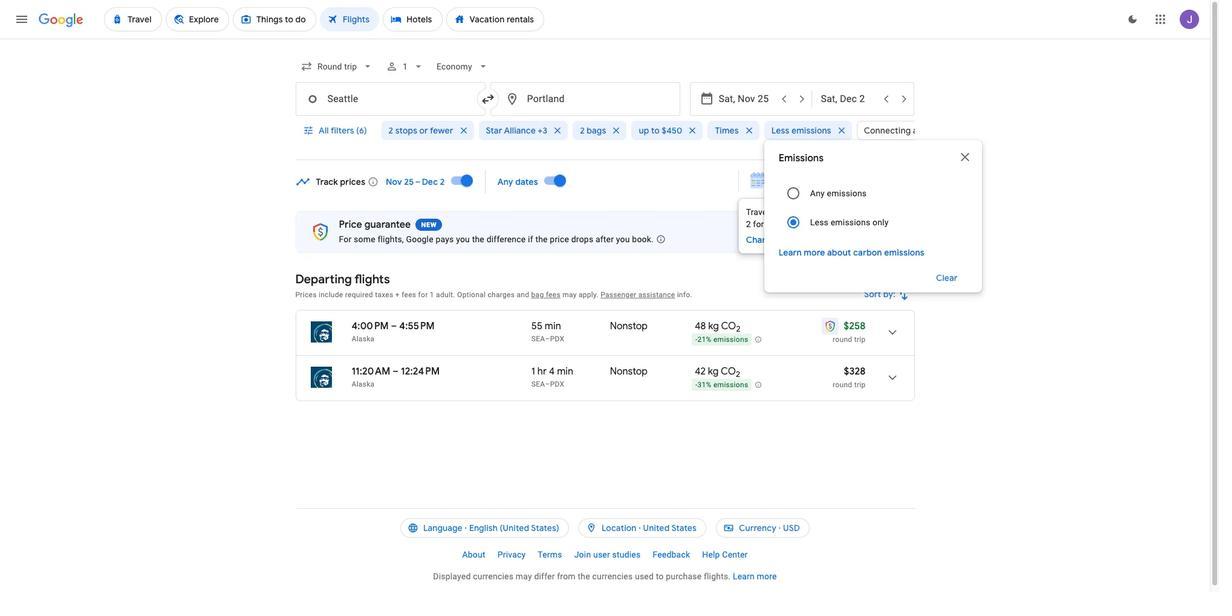 Task type: locate. For each thing, give the bounding box(es) containing it.
flights.
[[704, 572, 731, 582]]

1 horizontal spatial may
[[562, 291, 577, 299]]

0 vertical spatial co
[[721, 320, 736, 333]]

1 nonstop flight. element from the top
[[610, 320, 648, 334]]

co inside 42 kg co 2
[[721, 366, 736, 378]]

round down $328
[[833, 381, 852, 389]]

0 horizontal spatial you
[[456, 235, 470, 244]]

1 horizontal spatial fees
[[546, 291, 560, 299]]

less emissions button
[[764, 116, 852, 145]]

less down "24 – dec"
[[810, 218, 828, 227]]

nov inside nov 24 – dec 2
[[772, 207, 787, 217]]

emissions inside less emissions popup button
[[792, 125, 831, 136]]

learn
[[779, 247, 802, 258], [733, 572, 755, 582]]

may left apply.
[[562, 291, 577, 299]]

1 vertical spatial dates
[[780, 235, 802, 246]]

(6)
[[356, 125, 367, 136]]

0 vertical spatial kg
[[708, 320, 719, 333]]

-
[[695, 336, 698, 344], [695, 381, 698, 390]]

dates down the star alliance +3 popup button
[[515, 176, 538, 187]]

fees right bag
[[546, 291, 560, 299]]

1 vertical spatial alaska
[[352, 380, 375, 389]]

$328 round trip
[[833, 366, 866, 389]]

None search field
[[295, 52, 982, 293]]

emissions option group
[[779, 179, 967, 237]]

2 left bags
[[580, 125, 585, 136]]

2 nonstop flight. element from the top
[[610, 366, 648, 380]]

co inside 48 kg co 2
[[721, 320, 736, 333]]

– inside 4:00 pm – 4:55 pm alaska
[[391, 320, 397, 333]]

sea inside 1 hr 4 min sea – pdx
[[531, 380, 545, 389]]

min inside 1 hr 4 min sea – pdx
[[557, 366, 573, 378]]

New feature text field
[[416, 219, 442, 231]]

sea
[[531, 335, 545, 343], [531, 380, 545, 389]]

1 inside 1 hr 4 min sea – pdx
[[531, 366, 535, 378]]

studies
[[612, 550, 641, 560]]

nonstop for 1 hr 4 min
[[610, 366, 648, 378]]

2 sea from the top
[[531, 380, 545, 389]]

feedback
[[653, 550, 690, 560]]

change
[[746, 235, 778, 246]]

1 vertical spatial pdx
[[550, 380, 564, 389]]

any inside emissions option group
[[810, 189, 825, 198]]

1 vertical spatial nonstop
[[610, 366, 648, 378]]

1 pdx from the top
[[550, 335, 564, 343]]

min inside 55 min sea – pdx
[[545, 320, 561, 333]]

for
[[753, 220, 764, 229], [418, 291, 428, 299]]

1 horizontal spatial nov
[[772, 207, 787, 217]]

nov 24 – dec 2
[[746, 207, 823, 229]]

0 horizontal spatial less
[[772, 125, 789, 136]]

1 inside popup button
[[403, 62, 407, 71]]

2 currencies from the left
[[592, 572, 633, 582]]

1 horizontal spatial the
[[535, 235, 548, 244]]

assistance
[[638, 291, 675, 299]]

for down travel
[[753, 220, 764, 229]]

2 stops or fewer button
[[381, 116, 474, 145]]

nonstop flight. element
[[610, 320, 648, 334], [610, 366, 648, 380]]

emissions left only
[[831, 218, 870, 227]]

user
[[593, 550, 610, 560]]

all
[[318, 125, 329, 136]]

currencies down the join user studies
[[592, 572, 633, 582]]

pdx down total duration 55 min. element
[[550, 335, 564, 343]]

1 vertical spatial nonstop flight. element
[[610, 366, 648, 380]]

- down 42
[[695, 381, 698, 390]]

Departure time: 4:00 PM. text field
[[352, 320, 389, 333]]

2 horizontal spatial 1
[[531, 366, 535, 378]]

departing flights main content
[[295, 166, 952, 411]]

by:
[[883, 289, 895, 300]]

bag fees button
[[531, 291, 560, 299]]

clear
[[936, 273, 958, 284]]

0 vertical spatial learn
[[779, 247, 802, 258]]

258 US dollars text field
[[844, 320, 866, 333]]

dates down '$188'
[[780, 235, 802, 246]]

currency
[[739, 523, 776, 534]]

privacy link
[[491, 545, 532, 565]]

2 right 25 – dec
[[440, 176, 445, 187]]

0 vertical spatial trip
[[854, 336, 866, 344]]

0 vertical spatial nov
[[386, 176, 402, 187]]

1 for 1
[[403, 62, 407, 71]]

1 horizontal spatial less
[[810, 218, 828, 227]]

0 vertical spatial pdx
[[550, 335, 564, 343]]

$258
[[844, 320, 866, 333]]

None text field
[[295, 82, 485, 116], [490, 82, 680, 116], [295, 82, 485, 116], [490, 82, 680, 116]]

less inside emissions option group
[[810, 218, 828, 227]]

swap origin and destination. image
[[480, 92, 495, 106]]

11:20 am
[[352, 366, 390, 378]]

2 vertical spatial 1
[[531, 366, 535, 378]]

trip down 328 us dollars text field
[[854, 381, 866, 389]]

co
[[721, 320, 736, 333], [721, 366, 736, 378]]

google
[[406, 235, 433, 244]]

nonstop flight. element for 55 min
[[610, 320, 648, 334]]

12:24 pm
[[401, 366, 440, 378]]

0 horizontal spatial for
[[418, 291, 428, 299]]

bags
[[587, 125, 606, 136]]

- down '48'
[[695, 336, 698, 344]]

1 vertical spatial trip
[[854, 381, 866, 389]]

for
[[339, 235, 352, 244]]

join user studies link
[[568, 545, 647, 565]]

– right 11:20 am
[[393, 366, 399, 378]]

1 horizontal spatial dates
[[780, 235, 802, 246]]

55
[[531, 320, 542, 333]]

sea down 55
[[531, 335, 545, 343]]

pdx inside 1 hr 4 min sea – pdx
[[550, 380, 564, 389]]

1 vertical spatial more
[[757, 572, 777, 582]]

1 vertical spatial -
[[695, 381, 698, 390]]

learn more about tracked prices image
[[368, 176, 379, 187]]

0 vertical spatial 1
[[403, 62, 407, 71]]

kg for 42
[[708, 366, 719, 378]]

2 pdx from the top
[[550, 380, 564, 389]]

1 vertical spatial round
[[833, 381, 852, 389]]

1 for 1 hr 4 min sea – pdx
[[531, 366, 535, 378]]

- for 42
[[695, 381, 698, 390]]

and
[[517, 291, 529, 299]]

more down currency
[[757, 572, 777, 582]]

date
[[773, 175, 792, 186]]

+3
[[538, 125, 547, 136]]

0 vertical spatial to
[[651, 125, 660, 136]]

less for less emissions only
[[810, 218, 828, 227]]

currencies
[[473, 572, 513, 582], [592, 572, 633, 582]]

prices include required taxes + fees for 1 adult. optional charges and bag fees may apply. passenger assistance
[[295, 291, 675, 299]]

to
[[651, 125, 660, 136], [656, 572, 664, 582]]

fees
[[402, 291, 416, 299], [546, 291, 560, 299]]

join user studies
[[574, 550, 641, 560]]

learn down change dates button
[[779, 247, 802, 258]]

the left "difference"
[[472, 235, 484, 244]]

only
[[873, 218, 889, 227]]

alaska
[[352, 335, 375, 343], [352, 380, 375, 389]]

2 - from the top
[[695, 381, 698, 390]]

1 vertical spatial any
[[810, 189, 825, 198]]

you right the "after"
[[616, 235, 630, 244]]

co for 42
[[721, 366, 736, 378]]

difference
[[487, 235, 526, 244]]

from
[[557, 572, 576, 582]]

the right 'if' at the left of page
[[535, 235, 548, 244]]

1 horizontal spatial more
[[804, 247, 825, 258]]

emissions down 48 kg co 2
[[714, 336, 748, 344]]

alaska down '4:00 pm'
[[352, 335, 375, 343]]

trip down '$258'
[[854, 336, 866, 344]]

0 vertical spatial more
[[804, 247, 825, 258]]

pdx down 4
[[550, 380, 564, 389]]

co for 48
[[721, 320, 736, 333]]

0 horizontal spatial more
[[757, 572, 777, 582]]

Arrival time: 4:55 PM. text field
[[399, 320, 435, 333]]

for left 'adult.' in the left of the page
[[418, 291, 428, 299]]

connecting airports
[[864, 125, 945, 136]]

None field
[[295, 56, 378, 77], [432, 56, 494, 77], [295, 56, 378, 77], [432, 56, 494, 77]]

pays
[[436, 235, 454, 244]]

price guarantee
[[339, 219, 411, 231]]

kg inside 42 kg co 2
[[708, 366, 719, 378]]

2 inside 48 kg co 2
[[736, 324, 740, 335]]

you right pays in the left top of the page
[[456, 235, 470, 244]]

0 horizontal spatial currencies
[[473, 572, 513, 582]]

31%
[[698, 381, 712, 390]]

all filters (6) button
[[295, 116, 376, 145]]

co up -21% emissions
[[721, 320, 736, 333]]

about
[[827, 247, 851, 258]]

may left differ
[[516, 572, 532, 582]]

may
[[562, 291, 577, 299], [516, 572, 532, 582]]

– down 4
[[545, 380, 550, 389]]

fees right +
[[402, 291, 416, 299]]

carbon
[[853, 247, 882, 258]]

0 vertical spatial nonstop flight. element
[[610, 320, 648, 334]]

1 vertical spatial kg
[[708, 366, 719, 378]]

0 vertical spatial -
[[695, 336, 698, 344]]

1 vertical spatial learn
[[733, 572, 755, 582]]

0 horizontal spatial fees
[[402, 291, 416, 299]]

0 horizontal spatial nov
[[386, 176, 402, 187]]

feedback link
[[647, 545, 696, 565]]

kg right 42
[[708, 366, 719, 378]]

emissions
[[779, 152, 824, 164]]

learn down center
[[733, 572, 755, 582]]

0 horizontal spatial may
[[516, 572, 532, 582]]

- for 48
[[695, 336, 698, 344]]

clear button
[[922, 264, 972, 293]]

2 you from the left
[[616, 235, 630, 244]]

any down star alliance +3
[[497, 176, 513, 187]]

1 nonstop from the top
[[610, 320, 648, 333]]

0 vertical spatial alaska
[[352, 335, 375, 343]]

– down total duration 55 min. element
[[545, 335, 550, 343]]

less inside popup button
[[772, 125, 789, 136]]

passenger
[[601, 291, 636, 299]]

the right from
[[578, 572, 590, 582]]

emissions
[[792, 125, 831, 136], [827, 189, 867, 198], [831, 218, 870, 227], [884, 247, 925, 258], [714, 336, 748, 344], [714, 381, 748, 390]]

0 vertical spatial less
[[772, 125, 789, 136]]

2 left stops
[[389, 125, 393, 136]]

0 vertical spatial any
[[497, 176, 513, 187]]

leaves seattle-tacoma international airport at 11:20 am on saturday, november 25 and arrives at portland international airport at 12:24 pm on saturday, november 25. element
[[352, 366, 440, 378]]

2 alaska from the top
[[352, 380, 375, 389]]

date grid button
[[741, 170, 820, 192]]

(united
[[500, 523, 529, 534]]

1 vertical spatial less
[[810, 218, 828, 227]]

any dates
[[497, 176, 538, 187]]

loading results progress bar
[[0, 39, 1210, 41]]

1 horizontal spatial for
[[753, 220, 764, 229]]

round down '$258'
[[833, 336, 852, 344]]

1 vertical spatial 1
[[430, 291, 434, 299]]

more left about
[[804, 247, 825, 258]]

alaska inside 4:00 pm – 4:55 pm alaska
[[352, 335, 375, 343]]

nov for 24 – dec
[[772, 207, 787, 217]]

0 vertical spatial sea
[[531, 335, 545, 343]]

find the best price region
[[295, 166, 952, 254]]

2 trip from the top
[[854, 381, 866, 389]]

1 horizontal spatial any
[[810, 189, 825, 198]]

2 round from the top
[[833, 381, 852, 389]]

co up -31% emissions
[[721, 366, 736, 378]]

1 sea from the top
[[531, 335, 545, 343]]

kg inside 48 kg co 2
[[708, 320, 719, 333]]

0 horizontal spatial any
[[497, 176, 513, 187]]

0 horizontal spatial learn
[[733, 572, 755, 582]]

1 vertical spatial co
[[721, 366, 736, 378]]

alaska inside 11:20 am – 12:24 pm alaska
[[352, 380, 375, 389]]

nov up '$188'
[[772, 207, 787, 217]]

currencies down privacy
[[473, 572, 513, 582]]

1 - from the top
[[695, 336, 698, 344]]

learn more link
[[733, 572, 777, 582]]

1 vertical spatial nov
[[772, 207, 787, 217]]

more inside search field
[[804, 247, 825, 258]]

star
[[486, 125, 502, 136]]

kg right '48'
[[708, 320, 719, 333]]

emissions right 'carbon'
[[884, 247, 925, 258]]

–
[[391, 320, 397, 333], [545, 335, 550, 343], [393, 366, 399, 378], [545, 380, 550, 389]]

round trip
[[833, 336, 866, 344]]

english
[[469, 523, 498, 534]]

sort
[[864, 289, 881, 300]]

any up "24 – dec"
[[810, 189, 825, 198]]

1 vertical spatial min
[[557, 366, 573, 378]]

2 up -31% emissions
[[736, 370, 740, 380]]

1 horizontal spatial 1
[[430, 291, 434, 299]]

to inside popup button
[[651, 125, 660, 136]]

0 vertical spatial min
[[545, 320, 561, 333]]

less up emissions
[[772, 125, 789, 136]]

more
[[804, 247, 825, 258], [757, 572, 777, 582]]

1 horizontal spatial currencies
[[592, 572, 633, 582]]

any inside 'find the best price' region
[[497, 176, 513, 187]]

0 vertical spatial nonstop
[[610, 320, 648, 333]]

0 vertical spatial for
[[753, 220, 764, 229]]

nov right "learn more about tracked prices" icon
[[386, 176, 402, 187]]

taxes
[[375, 291, 393, 299]]

up to $450
[[639, 125, 682, 136]]

filters
[[330, 125, 354, 136]]

Departure time: 11:20 AM. text field
[[352, 366, 390, 378]]

min right 4
[[557, 366, 573, 378]]

– inside 1 hr 4 min sea – pdx
[[545, 380, 550, 389]]

1 alaska from the top
[[352, 335, 375, 343]]

change appearance image
[[1118, 5, 1147, 34]]

0 horizontal spatial dates
[[515, 176, 538, 187]]

1 horizontal spatial you
[[616, 235, 630, 244]]

0 vertical spatial round
[[833, 336, 852, 344]]

star alliance +3
[[486, 125, 547, 136]]

sea down 'hr'
[[531, 380, 545, 389]]

1 vertical spatial for
[[418, 291, 428, 299]]

2 down travel
[[746, 220, 751, 229]]

42
[[695, 366, 706, 378]]

2 nonstop from the top
[[610, 366, 648, 378]]

2 up -21% emissions
[[736, 324, 740, 335]]

1 vertical spatial sea
[[531, 380, 545, 389]]

min right 55
[[545, 320, 561, 333]]

purchase
[[666, 572, 702, 582]]

1 hr 4 min sea – pdx
[[531, 366, 573, 389]]

2 inside 2 stops or fewer popup button
[[389, 125, 393, 136]]

some
[[354, 235, 375, 244]]

0 horizontal spatial 1
[[403, 62, 407, 71]]

alaska for 11:20 am
[[352, 380, 375, 389]]

1 you from the left
[[456, 235, 470, 244]]

may inside the departing flights main content
[[562, 291, 577, 299]]

to right the up
[[651, 125, 660, 136]]

change dates button
[[746, 234, 829, 246]]

times button
[[708, 116, 759, 145]]

2 inside 42 kg co 2
[[736, 370, 740, 380]]

alaska down 11:20 am
[[352, 380, 375, 389]]

0 vertical spatial may
[[562, 291, 577, 299]]

to right used
[[656, 572, 664, 582]]

up to $450 button
[[632, 116, 703, 145]]

emissions up emissions
[[792, 125, 831, 136]]

– left '4:55 pm'
[[391, 320, 397, 333]]



Task type: vqa. For each thing, say whether or not it's contained in the screenshot.
the min to the top
yes



Task type: describe. For each thing, give the bounding box(es) containing it.
2 bags button
[[573, 116, 627, 145]]

english (united states)
[[469, 523, 559, 534]]

1 horizontal spatial learn
[[779, 247, 802, 258]]

0 horizontal spatial the
[[472, 235, 484, 244]]

Departure text field
[[719, 83, 774, 116]]

48 kg co 2
[[695, 320, 740, 335]]

flight details. leaves seattle-tacoma international airport at 11:20 am on saturday, november 25 and arrives at portland international airport at 12:24 pm on saturday, november 25. image
[[878, 363, 907, 392]]

departing
[[295, 272, 352, 287]]

4:55 pm
[[399, 320, 435, 333]]

price
[[339, 219, 362, 231]]

– inside 55 min sea – pdx
[[545, 335, 550, 343]]

0 vertical spatial dates
[[515, 176, 538, 187]]

airports
[[913, 125, 945, 136]]

states
[[671, 523, 697, 534]]

for some flights, google pays you the difference if the price drops after you book.
[[339, 235, 654, 244]]

2 inside nov 24 – dec 2
[[746, 220, 751, 229]]

about link
[[456, 545, 491, 565]]

departing flights
[[295, 272, 390, 287]]

connecting
[[864, 125, 911, 136]]

pdx inside 55 min sea – pdx
[[550, 335, 564, 343]]

+
[[395, 291, 400, 299]]

$450
[[662, 125, 682, 136]]

none search field containing emissions
[[295, 52, 982, 293]]

2 inside popup button
[[580, 125, 585, 136]]

prices
[[295, 291, 317, 299]]

passenger assistance button
[[601, 291, 675, 299]]

round inside '$328 round trip'
[[833, 381, 852, 389]]

prices
[[340, 176, 365, 187]]

1 currencies from the left
[[473, 572, 513, 582]]

emissions up "less emissions only"
[[827, 189, 867, 198]]

1 trip from the top
[[854, 336, 866, 344]]

privacy
[[498, 550, 526, 560]]

total duration 1 hr 4 min. element
[[531, 366, 610, 380]]

328 US dollars text field
[[844, 366, 866, 378]]

nonstop for 55 min
[[610, 320, 648, 333]]

1 vertical spatial may
[[516, 572, 532, 582]]

or
[[419, 125, 428, 136]]

kg for 48
[[708, 320, 719, 333]]

4:00 pm – 4:55 pm alaska
[[352, 320, 435, 343]]

optional
[[457, 291, 486, 299]]

new
[[421, 221, 437, 229]]

48
[[695, 320, 706, 333]]

1 vertical spatial to
[[656, 572, 664, 582]]

travel
[[746, 207, 772, 217]]

nonstop flight. element for 1 hr 4 min
[[610, 366, 648, 380]]

11:20 am – 12:24 pm alaska
[[352, 366, 440, 389]]

track
[[316, 176, 338, 187]]

42 kg co 2
[[695, 366, 740, 380]]

alliance
[[504, 125, 536, 136]]

hr
[[537, 366, 547, 378]]

– inside 11:20 am – 12:24 pm alaska
[[393, 366, 399, 378]]

less for less emissions
[[772, 125, 789, 136]]

learn more about carbon emissions link
[[779, 247, 925, 258]]

for inside for $188 change dates
[[753, 220, 764, 229]]

4:00 pm
[[352, 320, 389, 333]]

grid
[[794, 175, 810, 186]]

guarantee
[[364, 219, 411, 231]]

$188
[[766, 220, 786, 229]]

help center
[[702, 550, 748, 560]]

used
[[635, 572, 654, 582]]

sea inside 55 min sea – pdx
[[531, 335, 545, 343]]

help center link
[[696, 545, 754, 565]]

dates inside for $188 change dates
[[780, 235, 802, 246]]

nov for 25 – dec
[[386, 176, 402, 187]]

flights
[[355, 272, 390, 287]]

fewer
[[430, 125, 453, 136]]

date grid
[[773, 175, 810, 186]]

learn more about price guarantee image
[[646, 225, 675, 254]]

all filters (6)
[[318, 125, 367, 136]]

displayed
[[433, 572, 471, 582]]

help
[[702, 550, 720, 560]]

join
[[574, 550, 591, 560]]

terms
[[538, 550, 562, 560]]

united states
[[643, 523, 697, 534]]

connecting airports button
[[857, 116, 966, 145]]

Return text field
[[821, 83, 877, 116]]

alaska for 4:00 pm
[[352, 335, 375, 343]]

include
[[319, 291, 343, 299]]

total duration 55 min. element
[[531, 320, 610, 334]]

star alliance +3 button
[[479, 116, 568, 145]]

terms link
[[532, 545, 568, 565]]

trip inside '$328 round trip'
[[854, 381, 866, 389]]

leaves seattle-tacoma international airport at 4:00 pm on saturday, november 25 and arrives at portland international airport at 4:55 pm on saturday, november 25. element
[[352, 320, 435, 333]]

displayed currencies may differ from the currencies used to purchase flights. learn more
[[433, 572, 777, 582]]

for $188 change dates
[[746, 220, 802, 246]]

book.
[[632, 235, 654, 244]]

up
[[639, 125, 649, 136]]

25 – dec
[[404, 176, 438, 187]]

drops
[[571, 235, 593, 244]]

24 – dec
[[789, 207, 823, 217]]

bag
[[531, 291, 544, 299]]

2 fees from the left
[[546, 291, 560, 299]]

1 fees from the left
[[402, 291, 416, 299]]

emissions down 42 kg co 2 on the right bottom of the page
[[714, 381, 748, 390]]

Arrival time: 12:24 PM. text field
[[401, 366, 440, 378]]

adult.
[[436, 291, 455, 299]]

1 round from the top
[[833, 336, 852, 344]]

4
[[549, 366, 555, 378]]

apply.
[[579, 291, 599, 299]]

main menu image
[[15, 12, 29, 27]]

stops
[[395, 125, 417, 136]]

any for any emissions
[[810, 189, 825, 198]]

location
[[602, 523, 636, 534]]

close dialog image
[[958, 150, 972, 164]]

less emissions
[[772, 125, 831, 136]]

usd
[[783, 523, 800, 534]]

2 horizontal spatial the
[[578, 572, 590, 582]]

flight details. leaves seattle-tacoma international airport at 4:00 pm on saturday, november 25 and arrives at portland international airport at 4:55 pm on saturday, november 25. image
[[878, 318, 907, 347]]

center
[[722, 550, 748, 560]]

any for any dates
[[497, 176, 513, 187]]

-31% emissions
[[695, 381, 748, 390]]

2 bags
[[580, 125, 606, 136]]



